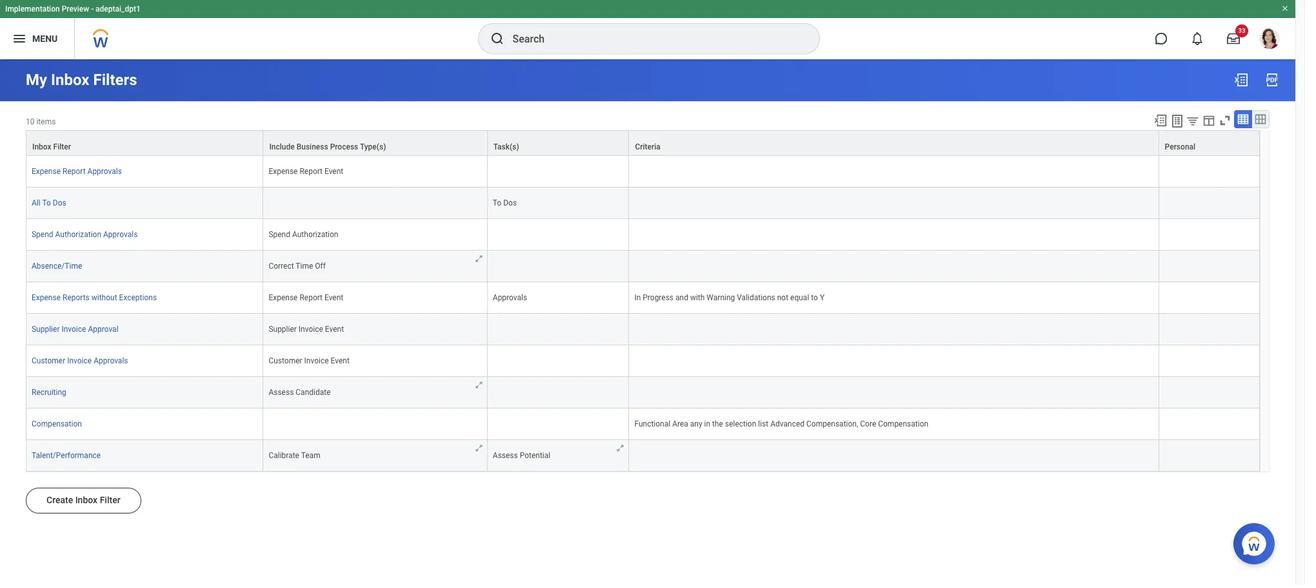 Task type: locate. For each thing, give the bounding box(es) containing it.
without
[[91, 294, 117, 303]]

0 horizontal spatial filter
[[53, 143, 71, 152]]

1 to from the left
[[42, 199, 51, 208]]

with
[[690, 294, 705, 303]]

type(s)
[[360, 143, 386, 152]]

0 horizontal spatial assess
[[269, 388, 294, 398]]

report for expense report approvals
[[300, 167, 323, 176]]

5 row from the top
[[26, 251, 1260, 283]]

report down business
[[300, 167, 323, 176]]

items
[[36, 117, 56, 126]]

9 row from the top
[[26, 378, 1260, 409]]

3 row from the top
[[26, 188, 1260, 219]]

to down task(s)
[[493, 199, 501, 208]]

calibrate team
[[269, 452, 320, 461]]

2 vertical spatial inbox
[[75, 496, 98, 506]]

2 to from the left
[[493, 199, 501, 208]]

to right all on the left of the page
[[42, 199, 51, 208]]

cell
[[488, 156, 629, 188], [629, 156, 1159, 188], [1159, 156, 1260, 188], [264, 188, 488, 219], [629, 188, 1159, 219], [1159, 188, 1260, 219], [488, 219, 629, 251], [629, 219, 1159, 251], [1159, 219, 1260, 251], [488, 251, 629, 283], [629, 251, 1159, 283], [1159, 251, 1260, 283], [1159, 283, 1260, 314], [488, 314, 629, 346], [629, 314, 1159, 346], [1159, 314, 1260, 346], [488, 346, 629, 378], [629, 346, 1159, 378], [1159, 346, 1260, 378], [488, 378, 629, 409], [629, 378, 1159, 409], [1159, 378, 1260, 409], [264, 409, 488, 441], [488, 409, 629, 441], [1159, 409, 1260, 441], [629, 441, 1159, 472], [1159, 441, 1260, 472]]

inbox filter button
[[26, 131, 263, 156]]

all to dos link
[[32, 199, 66, 208]]

invoice left approval
[[62, 325, 86, 334]]

1 compensation from the left
[[32, 420, 82, 429]]

inbox inside inbox filter popup button
[[32, 143, 51, 152]]

talent/performance
[[32, 452, 101, 461]]

approvals for spend authorization
[[103, 230, 138, 239]]

2 compensation from the left
[[878, 420, 929, 429]]

grow image inside correct time off "cell"
[[474, 254, 484, 264]]

4 row from the top
[[26, 219, 1260, 251]]

filter
[[53, 143, 71, 152], [100, 496, 120, 506]]

2 expense report event from the top
[[269, 294, 343, 303]]

0 vertical spatial export to excel image
[[1234, 72, 1249, 88]]

warning
[[707, 294, 735, 303]]

customer invoice approvals link
[[32, 357, 128, 366]]

grow image for assess candidate
[[474, 381, 484, 390]]

create inbox filter button
[[26, 488, 141, 514]]

2 supplier from the left
[[269, 325, 297, 334]]

supplier up customer invoice event
[[269, 325, 297, 334]]

event down include business process type(s)
[[325, 167, 343, 176]]

fullscreen image
[[1218, 114, 1232, 128]]

view printable version (pdf) image
[[1265, 72, 1280, 88]]

expense left reports
[[32, 294, 61, 303]]

2 spend from the left
[[269, 230, 290, 239]]

1 vertical spatial expense report event
[[269, 294, 343, 303]]

2 row from the top
[[26, 156, 1260, 188]]

1 horizontal spatial spend
[[269, 230, 290, 239]]

invoice up customer invoice event
[[299, 325, 323, 334]]

approvals
[[87, 167, 122, 176], [103, 230, 138, 239], [493, 294, 527, 303], [94, 357, 128, 366]]

grow image
[[474, 444, 484, 454]]

report up supplier invoice event
[[300, 294, 323, 303]]

to
[[42, 199, 51, 208], [493, 199, 501, 208]]

spend for spend authorization
[[269, 230, 290, 239]]

0 vertical spatial grow image
[[474, 254, 484, 264]]

invoice up candidate
[[304, 357, 329, 366]]

customer invoice event
[[269, 357, 350, 366]]

menu banner
[[0, 0, 1296, 59]]

report
[[63, 167, 86, 176], [300, 167, 323, 176], [300, 294, 323, 303]]

correct time off cell
[[264, 251, 488, 283]]

correct
[[269, 262, 294, 271]]

event down the off
[[325, 294, 343, 303]]

0 vertical spatial expense report event
[[269, 167, 343, 176]]

8 row from the top
[[26, 346, 1260, 378]]

0 horizontal spatial to
[[42, 199, 51, 208]]

inbox
[[51, 71, 89, 89], [32, 143, 51, 152], [75, 496, 98, 506]]

supplier for supplier invoice approval
[[32, 325, 60, 334]]

event up customer invoice event
[[325, 325, 344, 334]]

assess for assess candidate
[[269, 388, 294, 398]]

7 row from the top
[[26, 314, 1260, 346]]

export to excel image left "view printable version (pdf)" icon
[[1234, 72, 1249, 88]]

0 horizontal spatial supplier
[[32, 325, 60, 334]]

1 horizontal spatial dos
[[503, 199, 517, 208]]

core
[[860, 420, 876, 429]]

report for expense reports without exceptions
[[300, 294, 323, 303]]

invoice down supplier invoice approval link
[[67, 357, 92, 366]]

expense report approvals link
[[32, 167, 122, 176]]

spend up correct
[[269, 230, 290, 239]]

0 vertical spatial inbox
[[51, 71, 89, 89]]

1 horizontal spatial to
[[493, 199, 501, 208]]

dos
[[53, 199, 66, 208], [503, 199, 517, 208]]

customer invoice approvals
[[32, 357, 128, 366]]

1 horizontal spatial filter
[[100, 496, 120, 506]]

expense down include
[[269, 167, 298, 176]]

10
[[26, 117, 35, 126]]

1 horizontal spatial compensation
[[878, 420, 929, 429]]

assess candidate
[[269, 388, 331, 398]]

dos right all on the left of the page
[[53, 199, 66, 208]]

33 button
[[1219, 25, 1249, 53]]

assess potential cell
[[488, 441, 629, 472]]

toolbar
[[1148, 110, 1270, 130]]

grow image inside assess candidate cell
[[474, 381, 484, 390]]

filter inside popup button
[[53, 143, 71, 152]]

row containing expense report approvals
[[26, 156, 1260, 188]]

inbox inside create inbox filter button
[[75, 496, 98, 506]]

supplier
[[32, 325, 60, 334], [269, 325, 297, 334]]

my inbox filters main content
[[0, 59, 1296, 532]]

0 horizontal spatial export to excel image
[[1154, 114, 1168, 128]]

absence/time link
[[32, 262, 82, 271]]

customer up assess candidate
[[269, 357, 302, 366]]

event
[[325, 167, 343, 176], [325, 294, 343, 303], [325, 325, 344, 334], [331, 357, 350, 366]]

inbox down 10 items on the top of the page
[[32, 143, 51, 152]]

authorization up the off
[[292, 230, 338, 239]]

export to excel image
[[1234, 72, 1249, 88], [1154, 114, 1168, 128]]

correct time off
[[269, 262, 326, 271]]

row containing talent/performance
[[26, 441, 1260, 472]]

assess left candidate
[[269, 388, 294, 398]]

row containing absence/time
[[26, 251, 1260, 283]]

0 horizontal spatial spend
[[32, 230, 53, 239]]

inbox filter
[[32, 143, 71, 152]]

assess for assess potential
[[493, 452, 518, 461]]

2 vertical spatial grow image
[[616, 444, 625, 454]]

1 horizontal spatial customer
[[269, 357, 302, 366]]

0 horizontal spatial compensation
[[32, 420, 82, 429]]

preview
[[62, 5, 89, 14]]

11 row from the top
[[26, 441, 1260, 472]]

all to dos
[[32, 199, 66, 208]]

supplier up customer invoice approvals
[[32, 325, 60, 334]]

assess right grow icon
[[493, 452, 518, 461]]

event for customer invoice approvals
[[331, 357, 350, 366]]

compensation
[[32, 420, 82, 429], [878, 420, 929, 429]]

spend authorization approvals
[[32, 230, 138, 239]]

10 items
[[26, 117, 56, 126]]

expense report event for expense report approvals
[[269, 167, 343, 176]]

expense report event up supplier invoice event
[[269, 294, 343, 303]]

1 horizontal spatial authorization
[[292, 230, 338, 239]]

authorization
[[55, 230, 101, 239], [292, 230, 338, 239]]

expense reports without exceptions
[[32, 294, 157, 303]]

customer up recruiting
[[32, 357, 65, 366]]

customer for customer invoice event
[[269, 357, 302, 366]]

process
[[330, 143, 358, 152]]

1 row from the top
[[26, 130, 1260, 156]]

authorization up absence/time link
[[55, 230, 101, 239]]

compensation right core
[[878, 420, 929, 429]]

select to filter grid data image
[[1186, 114, 1200, 128]]

advanced
[[771, 420, 805, 429]]

1 expense report event from the top
[[269, 167, 343, 176]]

expense
[[32, 167, 61, 176], [269, 167, 298, 176], [32, 294, 61, 303], [269, 294, 298, 303]]

10 row from the top
[[26, 409, 1260, 441]]

1 spend from the left
[[32, 230, 53, 239]]

1 vertical spatial filter
[[100, 496, 120, 506]]

grow image
[[474, 254, 484, 264], [474, 381, 484, 390], [616, 444, 625, 454]]

to dos
[[493, 199, 517, 208]]

0 vertical spatial filter
[[53, 143, 71, 152]]

assess candidate cell
[[264, 378, 488, 409]]

recruiting
[[32, 388, 66, 398]]

2 customer from the left
[[269, 357, 302, 366]]

filter right the create
[[100, 496, 120, 506]]

1 vertical spatial inbox
[[32, 143, 51, 152]]

area
[[672, 420, 688, 429]]

1 customer from the left
[[32, 357, 65, 366]]

inbox right my
[[51, 71, 89, 89]]

filter up 'expense report approvals' link
[[53, 143, 71, 152]]

0 vertical spatial assess
[[269, 388, 294, 398]]

spend down all on the left of the page
[[32, 230, 53, 239]]

1 horizontal spatial assess
[[493, 452, 518, 461]]

assess
[[269, 388, 294, 398], [493, 452, 518, 461]]

1 supplier from the left
[[32, 325, 60, 334]]

1 horizontal spatial supplier
[[269, 325, 297, 334]]

dos down task(s)
[[503, 199, 517, 208]]

compensation down recruiting
[[32, 420, 82, 429]]

grow image for correct time off
[[474, 254, 484, 264]]

0 horizontal spatial authorization
[[55, 230, 101, 239]]

invoice for customer invoice event
[[304, 357, 329, 366]]

all
[[32, 199, 40, 208]]

1 vertical spatial grow image
[[474, 381, 484, 390]]

expense report event down business
[[269, 167, 343, 176]]

1 horizontal spatial export to excel image
[[1234, 72, 1249, 88]]

grow image for assess potential
[[616, 444, 625, 454]]

1 dos from the left
[[53, 199, 66, 208]]

grow image inside assess potential cell
[[616, 444, 625, 454]]

report down inbox filter
[[63, 167, 86, 176]]

export to excel image left the export to worksheets icon
[[1154, 114, 1168, 128]]

1 vertical spatial assess
[[493, 452, 518, 461]]

0 horizontal spatial dos
[[53, 199, 66, 208]]

off
[[315, 262, 326, 271]]

1 vertical spatial export to excel image
[[1154, 114, 1168, 128]]

1 authorization from the left
[[55, 230, 101, 239]]

task(s)
[[493, 143, 519, 152]]

search image
[[489, 31, 505, 46]]

justify image
[[12, 31, 27, 46]]

criteria button
[[629, 131, 1159, 156]]

0 horizontal spatial customer
[[32, 357, 65, 366]]

2 authorization from the left
[[292, 230, 338, 239]]

exceptions
[[119, 294, 157, 303]]

inbox right the create
[[75, 496, 98, 506]]

export to worksheets image
[[1170, 114, 1185, 129]]

selection
[[725, 420, 756, 429]]

spend authorization
[[269, 230, 338, 239]]

expense reports without exceptions link
[[32, 294, 157, 303]]

spend
[[32, 230, 53, 239], [269, 230, 290, 239]]

row
[[26, 130, 1260, 156], [26, 156, 1260, 188], [26, 188, 1260, 219], [26, 219, 1260, 251], [26, 251, 1260, 283], [26, 283, 1260, 314], [26, 314, 1260, 346], [26, 346, 1260, 378], [26, 378, 1260, 409], [26, 409, 1260, 441], [26, 441, 1260, 472]]

event down supplier invoice event
[[331, 357, 350, 366]]

authorization for spend authorization
[[292, 230, 338, 239]]

6 row from the top
[[26, 283, 1260, 314]]



Task type: vqa. For each thing, say whether or not it's contained in the screenshot.
the bottommost star image
no



Task type: describe. For each thing, give the bounding box(es) containing it.
33
[[1238, 27, 1246, 34]]

any
[[690, 420, 702, 429]]

row containing compensation
[[26, 409, 1260, 441]]

toolbar inside my inbox filters main content
[[1148, 110, 1270, 130]]

inbox large image
[[1227, 32, 1240, 45]]

create
[[46, 496, 73, 506]]

inbox for create
[[75, 496, 98, 506]]

in
[[635, 294, 641, 303]]

row containing expense reports without exceptions
[[26, 283, 1260, 314]]

expense down inbox filter
[[32, 167, 61, 176]]

to
[[811, 294, 818, 303]]

absence/time
[[32, 262, 82, 271]]

customer for customer invoice approvals
[[32, 357, 65, 366]]

talent/performance link
[[32, 452, 101, 461]]

potential
[[520, 452, 551, 461]]

expand table image
[[1254, 113, 1267, 126]]

assess potential
[[493, 452, 551, 461]]

validations
[[737, 294, 775, 303]]

y
[[820, 294, 825, 303]]

notifications large image
[[1191, 32, 1204, 45]]

time
[[296, 262, 313, 271]]

row containing recruiting
[[26, 378, 1260, 409]]

event for expense report approvals
[[325, 167, 343, 176]]

expense report approvals
[[32, 167, 122, 176]]

menu button
[[0, 18, 74, 59]]

not
[[777, 294, 789, 303]]

event for expense reports without exceptions
[[325, 294, 343, 303]]

row containing customer invoice approvals
[[26, 346, 1260, 378]]

filter inside button
[[100, 496, 120, 506]]

table image
[[1237, 113, 1250, 126]]

filters
[[93, 71, 137, 89]]

my
[[26, 71, 47, 89]]

spend authorization approvals link
[[32, 230, 138, 239]]

implementation
[[5, 5, 60, 14]]

authorization for spend authorization approvals
[[55, 230, 101, 239]]

personal button
[[1159, 131, 1259, 156]]

recruiting link
[[32, 388, 66, 398]]

calibrate team cell
[[264, 441, 488, 472]]

include
[[269, 143, 295, 152]]

candidate
[[296, 388, 331, 398]]

list
[[758, 420, 769, 429]]

approvals for customer invoice event
[[94, 357, 128, 366]]

include business process type(s) button
[[264, 131, 487, 156]]

click to view/edit grid preferences image
[[1202, 114, 1216, 128]]

Search Workday  search field
[[513, 25, 793, 53]]

supplier invoice event
[[269, 325, 344, 334]]

row containing inbox filter
[[26, 130, 1260, 156]]

invoice for customer invoice approvals
[[67, 357, 92, 366]]

event for supplier invoice approval
[[325, 325, 344, 334]]

include business process type(s)
[[269, 143, 386, 152]]

supplier invoice approval link
[[32, 325, 118, 334]]

reports
[[63, 294, 90, 303]]

adeptai_dpt1
[[96, 5, 141, 14]]

implementation preview -   adeptai_dpt1
[[5, 5, 141, 14]]

in progress and with warning validations not equal to y
[[635, 294, 825, 303]]

my inbox filters
[[26, 71, 137, 89]]

progress
[[643, 294, 674, 303]]

approval
[[88, 325, 118, 334]]

inbox for my
[[51, 71, 89, 89]]

approvals for expense report event
[[87, 167, 122, 176]]

calibrate
[[269, 452, 299, 461]]

task(s) button
[[488, 131, 629, 156]]

create inbox filter
[[46, 496, 120, 506]]

row containing all to dos
[[26, 188, 1260, 219]]

equal
[[790, 294, 809, 303]]

the
[[712, 420, 723, 429]]

row containing spend authorization approvals
[[26, 219, 1260, 251]]

menu
[[32, 33, 58, 44]]

criteria
[[635, 143, 661, 152]]

supplier invoice approval
[[32, 325, 118, 334]]

functional area any in the selection list advanced compensation, core compensation
[[635, 420, 929, 429]]

export to excel image for my inbox filters
[[1234, 72, 1249, 88]]

row containing supplier invoice approval
[[26, 314, 1260, 346]]

compensation,
[[807, 420, 858, 429]]

invoice for supplier invoice approval
[[62, 325, 86, 334]]

spend for spend authorization approvals
[[32, 230, 53, 239]]

invoice for supplier invoice event
[[299, 325, 323, 334]]

profile logan mcneil image
[[1259, 28, 1280, 52]]

supplier for supplier invoice event
[[269, 325, 297, 334]]

and
[[676, 294, 688, 303]]

team
[[301, 452, 320, 461]]

export to excel image for 10 items
[[1154, 114, 1168, 128]]

expense report event for expense reports without exceptions
[[269, 294, 343, 303]]

in
[[704, 420, 710, 429]]

business
[[297, 143, 328, 152]]

2 dos from the left
[[503, 199, 517, 208]]

compensation link
[[32, 420, 82, 429]]

-
[[91, 5, 94, 14]]

functional
[[635, 420, 671, 429]]

expense down correct
[[269, 294, 298, 303]]

close environment banner image
[[1281, 5, 1289, 12]]

personal
[[1165, 143, 1196, 152]]



